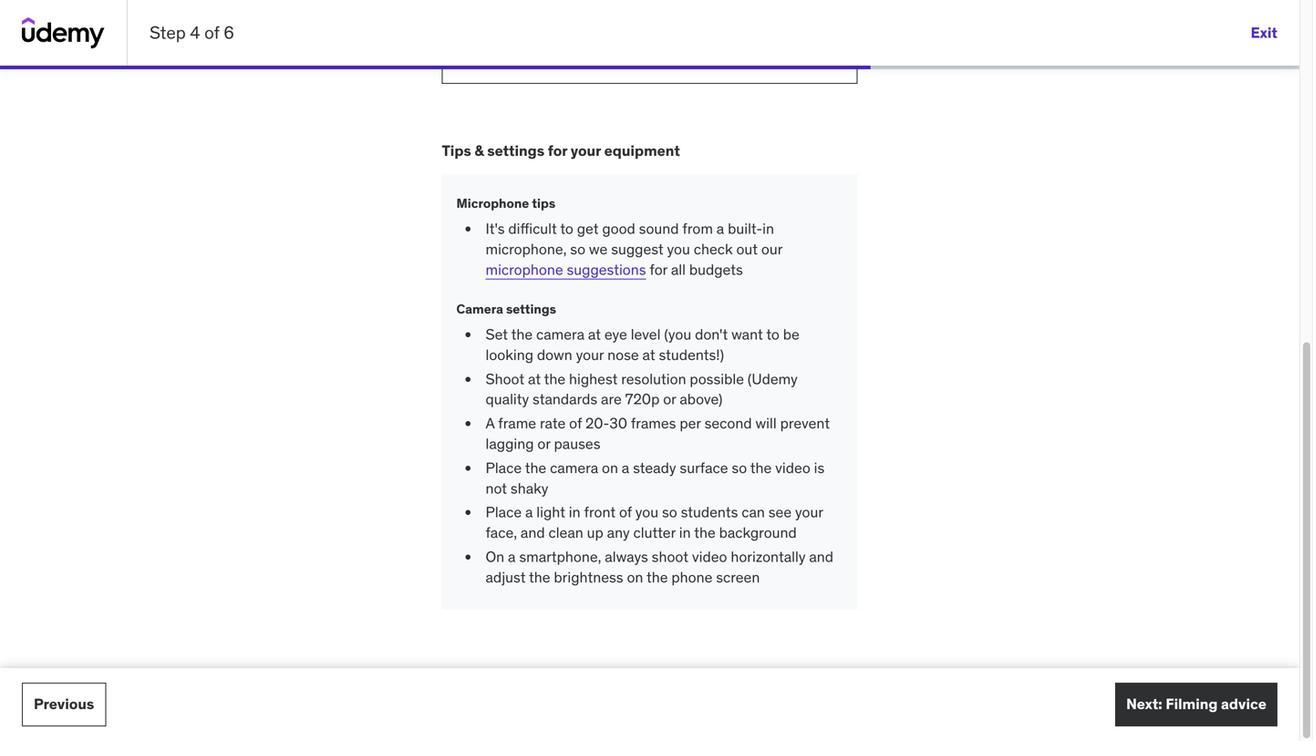 Task type: vqa. For each thing, say whether or not it's contained in the screenshot.
STEP 4 OF 6 element
yes



Task type: locate. For each thing, give the bounding box(es) containing it.
0 vertical spatial you
[[667, 240, 690, 258]]

0 vertical spatial at
[[588, 325, 601, 344]]

0 vertical spatial for
[[548, 141, 567, 160]]

the up standards
[[544, 370, 566, 388]]

in up shoot
[[679, 524, 691, 542]]

clean
[[549, 524, 583, 542]]

pauses
[[554, 435, 601, 453]]

your left equipment
[[571, 141, 601, 160]]

1 horizontal spatial in
[[679, 524, 691, 542]]

1 vertical spatial settings
[[506, 301, 556, 318]]

1 horizontal spatial for
[[650, 260, 668, 279]]

2 vertical spatial so
[[662, 503, 677, 522]]

0 horizontal spatial on
[[602, 459, 618, 477]]

budgets
[[689, 260, 743, 279]]

1 horizontal spatial and
[[809, 548, 834, 566]]

video up phone
[[692, 548, 727, 566]]

settings
[[487, 141, 545, 160], [506, 301, 556, 318]]

1 vertical spatial of
[[569, 414, 582, 433]]

0 horizontal spatial in
[[569, 503, 581, 522]]

in inside microphone tips it's difficult to get good sound from a built-in microphone, so we suggest you check out our microphone suggestions for all budgets
[[763, 219, 774, 238]]

surface
[[680, 459, 728, 477]]

20-
[[585, 414, 610, 433]]

of up pauses
[[569, 414, 582, 433]]

any
[[607, 524, 630, 542]]

at right shoot
[[528, 370, 541, 388]]

standards
[[533, 390, 598, 409]]

screen
[[716, 568, 760, 587]]

0 vertical spatial camera
[[536, 325, 585, 344]]

1 horizontal spatial of
[[569, 414, 582, 433]]

camera up down
[[536, 325, 585, 344]]

0 horizontal spatial video
[[692, 548, 727, 566]]

phone
[[672, 568, 713, 587]]

or down resolution
[[663, 390, 676, 409]]

it's
[[486, 219, 505, 238]]

1 horizontal spatial or
[[663, 390, 676, 409]]

0 vertical spatial in
[[763, 219, 774, 238]]

1 vertical spatial at
[[643, 346, 655, 364]]

microphone
[[486, 260, 563, 279]]

1 vertical spatial place
[[486, 503, 522, 522]]

0 horizontal spatial and
[[521, 524, 545, 542]]

the
[[511, 325, 533, 344], [544, 370, 566, 388], [525, 459, 547, 477], [750, 459, 772, 477], [694, 524, 716, 542], [529, 568, 550, 587], [647, 568, 668, 587]]

previous
[[34, 695, 94, 714]]

0 horizontal spatial at
[[528, 370, 541, 388]]

settings down microphone
[[506, 301, 556, 318]]

video
[[775, 459, 811, 477], [692, 548, 727, 566]]

place up not
[[486, 459, 522, 477]]

or
[[663, 390, 676, 409], [538, 435, 551, 453]]

0 horizontal spatial or
[[538, 435, 551, 453]]

1 horizontal spatial video
[[775, 459, 811, 477]]

up
[[587, 524, 604, 542]]

students!)
[[659, 346, 724, 364]]

1 vertical spatial and
[[809, 548, 834, 566]]

a
[[717, 219, 724, 238], [622, 459, 630, 477], [525, 503, 533, 522], [508, 548, 516, 566]]

1 vertical spatial your
[[576, 346, 604, 364]]

and down light
[[521, 524, 545, 542]]

a left light
[[525, 503, 533, 522]]

check
[[694, 240, 733, 258]]

so
[[570, 240, 586, 258], [732, 459, 747, 477], [662, 503, 677, 522]]

1 vertical spatial for
[[650, 260, 668, 279]]

of
[[204, 22, 219, 44], [569, 414, 582, 433], [619, 503, 632, 522]]

on
[[486, 548, 504, 566]]

settings right &
[[487, 141, 545, 160]]

above)
[[680, 390, 723, 409]]

adjust
[[486, 568, 526, 587]]

see
[[769, 503, 792, 522]]

exit button
[[1251, 11, 1278, 55]]

are
[[601, 390, 622, 409]]

steady
[[633, 459, 676, 477]]

microphone
[[456, 195, 529, 212]]

1 horizontal spatial you
[[667, 240, 690, 258]]

2 vertical spatial of
[[619, 503, 632, 522]]

step
[[150, 22, 186, 44]]

you
[[667, 240, 690, 258], [635, 503, 659, 522]]

your up highest
[[576, 346, 604, 364]]

1 vertical spatial on
[[627, 568, 643, 587]]

0 vertical spatial so
[[570, 240, 586, 258]]

1 vertical spatial camera
[[550, 459, 598, 477]]

so up "clutter"
[[662, 503, 677, 522]]

camera
[[456, 301, 503, 318]]

video left is
[[775, 459, 811, 477]]

a up check
[[717, 219, 724, 238]]

0 vertical spatial on
[[602, 459, 618, 477]]

in up clean
[[569, 503, 581, 522]]

on down always
[[627, 568, 643, 587]]

0 vertical spatial or
[[663, 390, 676, 409]]

so left we
[[570, 240, 586, 258]]

step 4 of 6 element
[[0, 66, 871, 69]]

camera
[[536, 325, 585, 344], [550, 459, 598, 477]]

so right surface
[[732, 459, 747, 477]]

0 vertical spatial and
[[521, 524, 545, 542]]

2 place from the top
[[486, 503, 522, 522]]

place
[[486, 459, 522, 477], [486, 503, 522, 522]]

tips
[[442, 141, 471, 160]]

0 horizontal spatial so
[[570, 240, 586, 258]]

clutter
[[633, 524, 676, 542]]

1 vertical spatial or
[[538, 435, 551, 453]]

at down level
[[643, 346, 655, 364]]

your right see
[[795, 503, 823, 522]]

frame
[[498, 414, 536, 433]]

720p
[[625, 390, 660, 409]]

and right horizontally
[[809, 548, 834, 566]]

always
[[605, 548, 648, 566]]

0 horizontal spatial you
[[635, 503, 659, 522]]

brightness
[[554, 568, 623, 587]]

of up any
[[619, 503, 632, 522]]

0 vertical spatial to
[[560, 219, 574, 238]]

2 horizontal spatial of
[[619, 503, 632, 522]]

1 horizontal spatial on
[[627, 568, 643, 587]]

in up our
[[763, 219, 774, 238]]

(you
[[664, 325, 691, 344]]

you up all
[[667, 240, 690, 258]]

settings inside camera settings set the camera at eye level (you don't want to be looking down your nose at students!) shoot at the highest resolution possible (udemy quality standards are 720p or above) a frame rate of 20-30 frames per second will prevent lagging or pauses place the camera on a steady surface so the video is not shaky place a light in front of you so students can see your face, and clean up any clutter in the background on a smartphone, always shoot video horizontally and adjust the brightness on the phone screen
[[506, 301, 556, 318]]

for left all
[[650, 260, 668, 279]]

at left eye
[[588, 325, 601, 344]]

1 horizontal spatial to
[[766, 325, 780, 344]]

to left get
[[560, 219, 574, 238]]

quality
[[486, 390, 529, 409]]

0 horizontal spatial to
[[560, 219, 574, 238]]

1 place from the top
[[486, 459, 522, 477]]

you up "clutter"
[[635, 503, 659, 522]]

2 vertical spatial at
[[528, 370, 541, 388]]

the down shoot
[[647, 568, 668, 587]]

0 vertical spatial place
[[486, 459, 522, 477]]

next: filming advice button
[[1115, 683, 1278, 727]]

or down 'rate'
[[538, 435, 551, 453]]

1 vertical spatial so
[[732, 459, 747, 477]]

1 vertical spatial you
[[635, 503, 659, 522]]

0 horizontal spatial of
[[204, 22, 219, 44]]

at
[[588, 325, 601, 344], [643, 346, 655, 364], [528, 370, 541, 388]]

your
[[571, 141, 601, 160], [576, 346, 604, 364], [795, 503, 823, 522]]

exit
[[1251, 23, 1278, 42]]

2 horizontal spatial at
[[643, 346, 655, 364]]

camera settings set the camera at eye level (you don't want to be looking down your nose at students!) shoot at the highest resolution possible (udemy quality standards are 720p or above) a frame rate of 20-30 frames per second will prevent lagging or pauses place the camera on a steady surface so the video is not shaky place a light in front of you so students can see your face, and clean up any clutter in the background on a smartphone, always shoot video horizontally and adjust the brightness on the phone screen
[[456, 301, 834, 587]]

to inside microphone tips it's difficult to get good sound from a built-in microphone, so we suggest you check out our microphone suggestions for all budgets
[[560, 219, 574, 238]]

for
[[548, 141, 567, 160], [650, 260, 668, 279]]

so inside microphone tips it's difficult to get good sound from a built-in microphone, so we suggest you check out our microphone suggestions for all budgets
[[570, 240, 586, 258]]

2 horizontal spatial in
[[763, 219, 774, 238]]

(udemy
[[748, 370, 798, 388]]

per
[[680, 414, 701, 433]]

the down will
[[750, 459, 772, 477]]

for up tips
[[548, 141, 567, 160]]

to left be
[[766, 325, 780, 344]]

to
[[560, 219, 574, 238], [766, 325, 780, 344]]

1 vertical spatial to
[[766, 325, 780, 344]]

camera down pauses
[[550, 459, 598, 477]]

shaky
[[511, 479, 549, 498]]

4
[[190, 22, 200, 44]]

place up face,
[[486, 503, 522, 522]]

of right 4
[[204, 22, 219, 44]]

nose
[[608, 346, 639, 364]]

1 horizontal spatial so
[[662, 503, 677, 522]]

1 vertical spatial video
[[692, 548, 727, 566]]

not
[[486, 479, 507, 498]]

microphone,
[[486, 240, 567, 258]]

previous button
[[22, 683, 106, 727]]

on left "steady"
[[602, 459, 618, 477]]

2 horizontal spatial so
[[732, 459, 747, 477]]

and
[[521, 524, 545, 542], [809, 548, 834, 566]]



Task type: describe. For each thing, give the bounding box(es) containing it.
lagging
[[486, 435, 534, 453]]

0 horizontal spatial for
[[548, 141, 567, 160]]

6
[[224, 22, 234, 44]]

to inside camera settings set the camera at eye level (you don't want to be looking down your nose at students!) shoot at the highest resolution possible (udemy quality standards are 720p or above) a frame rate of 20-30 frames per second will prevent lagging or pauses place the camera on a steady surface so the video is not shaky place a light in front of you so students can see your face, and clean up any clutter in the background on a smartphone, always shoot video horizontally and adjust the brightness on the phone screen
[[766, 325, 780, 344]]

tips & settings for your equipment
[[442, 141, 680, 160]]

don't
[[695, 325, 728, 344]]

highest
[[569, 370, 618, 388]]

students
[[681, 503, 738, 522]]

advice
[[1221, 695, 1267, 714]]

frames
[[631, 414, 676, 433]]

down
[[537, 346, 573, 364]]

1 horizontal spatial at
[[588, 325, 601, 344]]

prevent
[[780, 414, 830, 433]]

all
[[671, 260, 686, 279]]

microphone tips it's difficult to get good sound from a built-in microphone, so we suggest you check out our microphone suggestions for all budgets
[[456, 195, 783, 279]]

the up shaky
[[525, 459, 547, 477]]

difficult
[[508, 219, 557, 238]]

out
[[736, 240, 758, 258]]

background
[[719, 524, 797, 542]]

light
[[537, 503, 565, 522]]

microphone suggestions link
[[486, 260, 646, 279]]

we
[[589, 240, 608, 258]]

next:
[[1126, 695, 1163, 714]]

a left "steady"
[[622, 459, 630, 477]]

from
[[683, 219, 713, 238]]

suggestions
[[567, 260, 646, 279]]

good
[[602, 219, 635, 238]]

0 vertical spatial video
[[775, 459, 811, 477]]

is
[[814, 459, 825, 477]]

you inside microphone tips it's difficult to get good sound from a built-in microphone, so we suggest you check out our microphone suggestions for all budgets
[[667, 240, 690, 258]]

equipment
[[604, 141, 680, 160]]

can
[[742, 503, 765, 522]]

shoot
[[652, 548, 689, 566]]

second
[[705, 414, 752, 433]]

level
[[631, 325, 661, 344]]

0 vertical spatial your
[[571, 141, 601, 160]]

2 vertical spatial your
[[795, 503, 823, 522]]

0 vertical spatial of
[[204, 22, 219, 44]]

will
[[756, 414, 777, 433]]

for inside microphone tips it's difficult to get good sound from a built-in microphone, so we suggest you check out our microphone suggestions for all budgets
[[650, 260, 668, 279]]

possible
[[690, 370, 744, 388]]

looking
[[486, 346, 534, 364]]

the down smartphone, on the bottom
[[529, 568, 550, 587]]

&
[[475, 141, 484, 160]]

you inside camera settings set the camera at eye level (you don't want to be looking down your nose at students!) shoot at the highest resolution possible (udemy quality standards are 720p or above) a frame rate of 20-30 frames per second will prevent lagging or pauses place the camera on a steady surface so the video is not shaky place a light in front of you so students can see your face, and clean up any clutter in the background on a smartphone, always shoot video horizontally and adjust the brightness on the phone screen
[[635, 503, 659, 522]]

a inside microphone tips it's difficult to get good sound from a built-in microphone, so we suggest you check out our microphone suggestions for all budgets
[[717, 219, 724, 238]]

next: filming advice
[[1126, 695, 1267, 714]]

2 vertical spatial in
[[679, 524, 691, 542]]

smartphone,
[[519, 548, 601, 566]]

1 vertical spatial in
[[569, 503, 581, 522]]

rate
[[540, 414, 566, 433]]

get
[[577, 219, 599, 238]]

the down students
[[694, 524, 716, 542]]

resolution
[[621, 370, 686, 388]]

a right on
[[508, 548, 516, 566]]

filming
[[1166, 695, 1218, 714]]

step 4 of 6
[[150, 22, 234, 44]]

want
[[731, 325, 763, 344]]

shoot
[[486, 370, 525, 388]]

face,
[[486, 524, 517, 542]]

30
[[610, 414, 627, 433]]

suggest
[[611, 240, 664, 258]]

a
[[486, 414, 495, 433]]

set
[[486, 325, 508, 344]]

tips
[[532, 195, 556, 212]]

front
[[584, 503, 616, 522]]

eye
[[605, 325, 627, 344]]

our
[[761, 240, 783, 258]]

0 vertical spatial settings
[[487, 141, 545, 160]]

be
[[783, 325, 800, 344]]

horizontally
[[731, 548, 806, 566]]

sound
[[639, 219, 679, 238]]

built-
[[728, 219, 763, 238]]

udemy image
[[22, 17, 105, 48]]

the up "looking"
[[511, 325, 533, 344]]



